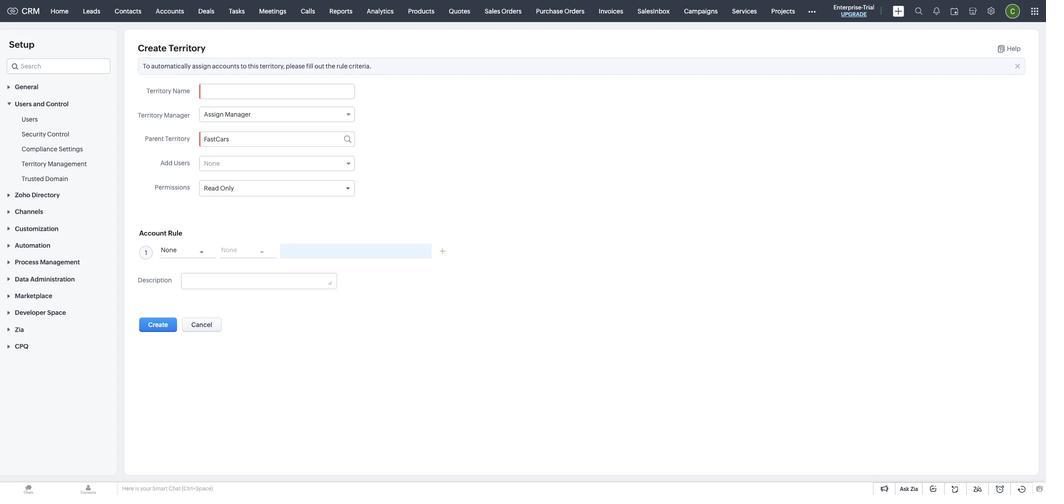 Task type: locate. For each thing, give the bounding box(es) containing it.
sales orders link
[[478, 0, 529, 22]]

manager inside field
[[225, 111, 251, 118]]

territory inside users and control region
[[22, 160, 46, 167]]

users and control button
[[0, 95, 117, 112]]

Other Modules field
[[802, 4, 822, 18]]

0 vertical spatial management
[[48, 160, 87, 167]]

0 vertical spatial control
[[46, 100, 69, 108]]

process
[[15, 259, 39, 266]]

control down general dropdown button
[[46, 100, 69, 108]]

1 horizontal spatial orders
[[564, 7, 584, 15]]

meetings
[[259, 7, 286, 15]]

zia right "ask"
[[910, 486, 918, 492]]

developer
[[15, 309, 46, 316]]

orders right sales
[[501, 7, 522, 15]]

users for users
[[22, 116, 38, 123]]

criteria.
[[349, 63, 372, 70]]

management inside dropdown button
[[40, 259, 80, 266]]

products
[[408, 7, 434, 15]]

quotes link
[[442, 0, 478, 22]]

control up compliance settings
[[47, 131, 69, 138]]

management for territory management
[[48, 160, 87, 167]]

orders right purchase
[[564, 7, 584, 15]]

manager right assign
[[225, 111, 251, 118]]

1 vertical spatial control
[[47, 131, 69, 138]]

space
[[47, 309, 66, 316]]

users inside region
[[22, 116, 38, 123]]

orders
[[501, 7, 522, 15], [564, 7, 584, 15]]

users inside dropdown button
[[15, 100, 32, 108]]

manager down name on the top left
[[164, 112, 190, 119]]

orders for purchase orders
[[564, 7, 584, 15]]

account rule
[[139, 229, 182, 237]]

crm
[[22, 6, 40, 16]]

contacts image
[[60, 482, 117, 495]]

orders for sales orders
[[501, 7, 522, 15]]

2 orders from the left
[[564, 7, 584, 15]]

customization
[[15, 225, 59, 232]]

products link
[[401, 0, 442, 22]]

0 vertical spatial users
[[15, 100, 32, 108]]

help link
[[998, 45, 1021, 53]]

1 vertical spatial zia
[[910, 486, 918, 492]]

users link
[[22, 115, 38, 124]]

tasks link
[[222, 0, 252, 22]]

parent
[[145, 135, 164, 142]]

ask zia
[[900, 486, 918, 492]]

management up the data administration dropdown button
[[40, 259, 80, 266]]

control inside security control link
[[47, 131, 69, 138]]

None field
[[7, 59, 110, 74]]

None field
[[199, 156, 355, 171], [159, 244, 216, 258], [220, 244, 277, 258]]

territory up the parent
[[138, 112, 163, 119]]

to
[[143, 63, 150, 70]]

territory management
[[22, 160, 87, 167]]

analytics link
[[360, 0, 401, 22]]

read only
[[204, 185, 234, 192]]

trusted domain
[[22, 175, 68, 182]]

create menu element
[[887, 0, 910, 22]]

territory left name on the top left
[[147, 87, 171, 95]]

the
[[326, 63, 335, 70]]

trusted
[[22, 175, 44, 182]]

create
[[138, 43, 167, 53]]

customization button
[[0, 220, 117, 237]]

territory for management
[[22, 160, 46, 167]]

management for process management
[[40, 259, 80, 266]]

0 horizontal spatial zia
[[15, 326, 24, 333]]

territory up trusted
[[22, 160, 46, 167]]

home
[[51, 7, 69, 15]]

orders inside purchase orders link
[[564, 7, 584, 15]]

only
[[220, 185, 234, 192]]

chat
[[169, 486, 181, 492]]

None button
[[182, 318, 222, 332]]

zia up cpq
[[15, 326, 24, 333]]

this
[[248, 63, 259, 70]]

users and control region
[[0, 112, 117, 186]]

meetings link
[[252, 0, 294, 22]]

invoices link
[[592, 0, 630, 22]]

automatically
[[151, 63, 191, 70]]

projects
[[771, 7, 795, 15]]

create menu image
[[893, 6, 904, 16]]

zia
[[15, 326, 24, 333], [910, 486, 918, 492]]

territory
[[169, 43, 206, 53], [147, 87, 171, 95], [138, 112, 163, 119], [165, 135, 190, 142], [22, 160, 46, 167]]

data administration button
[[0, 270, 117, 287]]

1 orders from the left
[[501, 7, 522, 15]]

automation button
[[0, 237, 117, 254]]

territory,
[[260, 63, 285, 70]]

to
[[241, 63, 247, 70]]

fill
[[306, 63, 313, 70]]

zoho directory button
[[0, 186, 117, 203]]

0 vertical spatial zia
[[15, 326, 24, 333]]

0 horizontal spatial manager
[[164, 112, 190, 119]]

crm link
[[7, 6, 40, 16]]

0 horizontal spatial orders
[[501, 7, 522, 15]]

management inside users and control region
[[48, 160, 87, 167]]

out
[[315, 63, 324, 70]]

None text field
[[280, 244, 432, 258], [186, 277, 332, 285], [280, 244, 432, 258], [186, 277, 332, 285]]

None text field
[[204, 136, 350, 143]]

users up security at left top
[[22, 116, 38, 123]]

cpq button
[[0, 338, 117, 355]]

domain
[[45, 175, 68, 182]]

manager for assign manager
[[225, 111, 251, 118]]

salesinbox
[[638, 7, 670, 15]]

please
[[286, 63, 305, 70]]

manager for territory manager
[[164, 112, 190, 119]]

contacts link
[[107, 0, 149, 22]]

zia inside dropdown button
[[15, 326, 24, 333]]

Read Only field
[[199, 181, 354, 196]]

calendar image
[[951, 7, 958, 15]]

invoices
[[599, 7, 623, 15]]

calls link
[[294, 0, 322, 22]]

leads link
[[76, 0, 107, 22]]

users left and
[[15, 100, 32, 108]]

1 vertical spatial management
[[40, 259, 80, 266]]

users
[[15, 100, 32, 108], [22, 116, 38, 123], [174, 159, 190, 167]]

territory right the parent
[[165, 135, 190, 142]]

marketplace
[[15, 292, 52, 300]]

campaigns
[[684, 7, 718, 15]]

name
[[173, 87, 190, 95]]

users right add
[[174, 159, 190, 167]]

1 horizontal spatial manager
[[225, 111, 251, 118]]

tasks
[[229, 7, 245, 15]]

management
[[48, 160, 87, 167], [40, 259, 80, 266]]

rule
[[336, 63, 348, 70]]

help
[[1007, 45, 1021, 52]]

territory for name
[[147, 87, 171, 95]]

compliance settings link
[[22, 144, 83, 153]]

None submit
[[139, 318, 177, 332]]

cpq
[[15, 343, 28, 350]]

parent territory
[[145, 135, 190, 142]]

management down settings
[[48, 160, 87, 167]]

orders inside the sales orders link
[[501, 7, 522, 15]]

1 vertical spatial users
[[22, 116, 38, 123]]

read
[[204, 185, 219, 192]]



Task type: vqa. For each thing, say whether or not it's contained in the screenshot.
loading Image
no



Task type: describe. For each thing, give the bounding box(es) containing it.
purchase orders link
[[529, 0, 592, 22]]

2 vertical spatial users
[[174, 159, 190, 167]]

here is your smart chat (ctrl+space)
[[122, 486, 213, 492]]

channels
[[15, 208, 43, 216]]

purchase orders
[[536, 7, 584, 15]]

services link
[[725, 0, 764, 22]]

developer space button
[[0, 304, 117, 321]]

leads
[[83, 7, 100, 15]]

users for users and control
[[15, 100, 32, 108]]

upgrade
[[841, 11, 867, 18]]

to automatically assign accounts to this territory, please fill out the rule criteria.
[[143, 63, 372, 70]]

control inside the users and control dropdown button
[[46, 100, 69, 108]]

here
[[122, 486, 134, 492]]

search image
[[915, 7, 923, 15]]

1 horizontal spatial none
[[204, 160, 220, 167]]

setup
[[9, 39, 34, 50]]

territory name
[[147, 87, 190, 95]]

2 horizontal spatial none
[[221, 247, 237, 254]]

ask
[[900, 486, 909, 492]]

deals
[[198, 7, 214, 15]]

users and control
[[15, 100, 69, 108]]

security control
[[22, 131, 69, 138]]

description
[[138, 277, 172, 284]]

assign
[[192, 63, 211, 70]]

automation
[[15, 242, 50, 249]]

permissions
[[155, 184, 190, 191]]

directory
[[32, 191, 60, 199]]

account
[[139, 229, 167, 237]]

reports link
[[322, 0, 360, 22]]

sales
[[485, 7, 500, 15]]

compliance
[[22, 145, 57, 153]]

and
[[33, 100, 45, 108]]

developer space
[[15, 309, 66, 316]]

assign
[[204, 111, 224, 118]]

0 horizontal spatial none
[[161, 247, 177, 254]]

1 horizontal spatial zia
[[910, 486, 918, 492]]

compliance settings
[[22, 145, 83, 153]]

signals element
[[928, 0, 945, 22]]

data
[[15, 276, 29, 283]]

Search text field
[[7, 59, 110, 73]]

enterprise-
[[833, 4, 863, 11]]

home link
[[44, 0, 76, 22]]

zia button
[[0, 321, 117, 338]]

add users
[[160, 159, 190, 167]]

Assign Manager field
[[199, 107, 355, 122]]

channels button
[[0, 203, 117, 220]]

rule
[[168, 229, 182, 237]]

security control link
[[22, 130, 69, 139]]

profile element
[[1000, 0, 1025, 22]]

chats image
[[0, 482, 57, 495]]

data administration
[[15, 276, 75, 283]]

calls
[[301, 7, 315, 15]]

contacts
[[115, 7, 141, 15]]

marketplace button
[[0, 287, 117, 304]]

territory for manager
[[138, 112, 163, 119]]

(ctrl+space)
[[182, 486, 213, 492]]

signals image
[[933, 7, 940, 15]]

territory up assign
[[169, 43, 206, 53]]

security
[[22, 131, 46, 138]]

enterprise-trial upgrade
[[833, 4, 874, 18]]

campaigns link
[[677, 0, 725, 22]]

search element
[[910, 0, 928, 22]]

territory management link
[[22, 159, 87, 168]]

add
[[160, 159, 172, 167]]

general
[[15, 83, 38, 91]]

process management button
[[0, 254, 117, 270]]

profile image
[[1006, 4, 1020, 18]]

purchase
[[536, 7, 563, 15]]

assign manager
[[204, 111, 251, 118]]

create territory
[[138, 43, 206, 53]]

quotes
[[449, 7, 470, 15]]

general button
[[0, 78, 117, 95]]

salesinbox link
[[630, 0, 677, 22]]

smart
[[152, 486, 168, 492]]

deals link
[[191, 0, 222, 22]]

accounts link
[[149, 0, 191, 22]]

zoho directory
[[15, 191, 60, 199]]

zoho
[[15, 191, 30, 199]]

administration
[[30, 276, 75, 283]]



